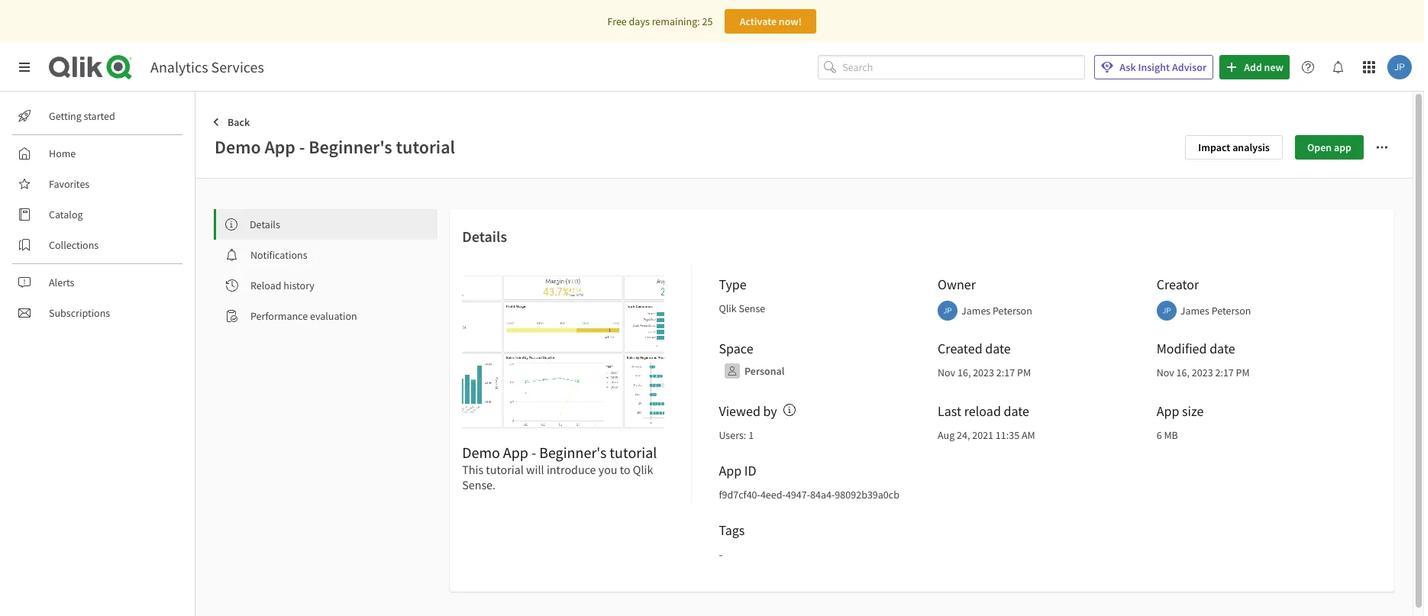 Task type: vqa. For each thing, say whether or not it's contained in the screenshot.
Laychak
no



Task type: describe. For each thing, give the bounding box(es) containing it.
- for demo app - beginner's tutorial this tutorial will introduce you to qlik sense.
[[532, 443, 536, 462]]

25
[[703, 15, 713, 28]]

collections
[[49, 238, 99, 252]]

type
[[719, 276, 747, 293]]

date up 11:35 on the right of the page
[[1004, 403, 1030, 420]]

reload
[[251, 279, 282, 293]]

1 horizontal spatial tutorial
[[486, 462, 524, 478]]

demo app - beginner's tutorial this tutorial will introduce you to qlik sense.
[[462, 443, 657, 493]]

alerts link
[[12, 270, 183, 295]]

6
[[1157, 429, 1163, 442]]

days
[[629, 15, 650, 28]]

you
[[599, 462, 618, 478]]

- inside tags -
[[719, 547, 723, 562]]

nov for created
[[938, 366, 956, 380]]

nov 16, 2023 2:17 pm for created
[[938, 366, 1031, 380]]

mb
[[1165, 429, 1179, 442]]

demo app - beginner's tutorial
[[215, 135, 455, 159]]

users: 1
[[719, 429, 754, 442]]

performance evaluation
[[251, 309, 357, 323]]

ask
[[1120, 60, 1137, 74]]

qlik sense
[[719, 302, 766, 316]]

qlik inside demo app - beginner's tutorial this tutorial will introduce you to qlik sense.
[[633, 462, 654, 478]]

modified date
[[1157, 340, 1236, 358]]

last
[[938, 403, 962, 420]]

ask insight advisor
[[1120, 60, 1207, 74]]

personal
[[745, 364, 785, 378]]

peterson for creator
[[1212, 304, 1252, 318]]

impact analysis
[[1199, 140, 1271, 154]]

add
[[1245, 60, 1263, 74]]

- for demo app - beginner's tutorial
[[299, 135, 305, 159]]

analytics
[[151, 57, 208, 76]]

add new button
[[1220, 55, 1290, 79]]

98092b39a0cb
[[835, 488, 900, 502]]

reload
[[965, 403, 1002, 420]]

getting started link
[[12, 104, 183, 128]]

pm for created date
[[1018, 366, 1031, 380]]

created date
[[938, 340, 1011, 358]]

close sidebar menu image
[[18, 61, 31, 73]]

analysis
[[1233, 140, 1271, 154]]

modified
[[1157, 340, 1208, 358]]

creator
[[1157, 276, 1200, 293]]

james peterson for owner
[[962, 304, 1033, 318]]

viewed by button
[[719, 403, 934, 420]]

date for modified date
[[1210, 340, 1236, 358]]

new
[[1265, 60, 1284, 74]]

performance evaluation link
[[214, 301, 438, 332]]

pm for modified date
[[1237, 366, 1250, 380]]

personal button
[[720, 359, 788, 384]]

getting started
[[49, 109, 115, 123]]

0 vertical spatial james peterson image
[[1388, 55, 1413, 79]]

james for owner
[[962, 304, 991, 318]]

favorites
[[49, 177, 90, 191]]

reload history
[[251, 279, 315, 293]]

app
[[1335, 140, 1352, 154]]

nov for modified
[[1157, 366, 1175, 380]]

viewed by
[[719, 403, 778, 420]]

0 vertical spatial qlik
[[719, 302, 737, 316]]

4947-
[[786, 488, 811, 502]]

sense
[[739, 302, 766, 316]]

back link
[[208, 110, 256, 134]]

performance
[[251, 309, 308, 323]]

catalog link
[[12, 202, 183, 227]]

sense.
[[462, 478, 496, 493]]

by
[[764, 403, 778, 420]]

analytics services
[[151, 57, 264, 76]]

app inside demo app - beginner's tutorial this tutorial will introduce you to qlik sense.
[[503, 443, 529, 462]]

2021
[[973, 429, 994, 442]]

tutorial for demo app - beginner's tutorial this tutorial will introduce you to qlik sense.
[[610, 443, 657, 462]]

Search text field
[[843, 55, 1086, 80]]

beginner's for demo app - beginner's tutorial
[[309, 135, 392, 159]]

app size
[[1157, 403, 1204, 420]]

id
[[745, 462, 757, 480]]

demo for demo app - beginner's tutorial this tutorial will introduce you to qlik sense.
[[462, 443, 500, 462]]

catalog
[[49, 208, 83, 222]]

add new
[[1245, 60, 1284, 74]]

space
[[719, 340, 754, 358]]

will
[[526, 462, 545, 478]]

viewed
[[719, 403, 761, 420]]

4eed-
[[761, 488, 786, 502]]

analytics services element
[[151, 57, 264, 76]]

app id
[[719, 462, 757, 480]]

subscriptions
[[49, 306, 110, 320]]

navigation pane element
[[0, 98, 195, 332]]

favorites link
[[12, 172, 183, 196]]

home link
[[12, 141, 183, 166]]

free
[[608, 15, 627, 28]]

aug
[[938, 429, 955, 442]]

activate
[[740, 15, 777, 28]]

free days remaining: 25
[[608, 15, 713, 28]]

open
[[1308, 140, 1333, 154]]

this
[[462, 462, 484, 478]]



Task type: locate. For each thing, give the bounding box(es) containing it.
demo inside demo app - beginner's tutorial this tutorial will introduce you to qlik sense.
[[462, 443, 500, 462]]

16, down "modified"
[[1177, 366, 1190, 380]]

2 2023 from the left
[[1193, 366, 1214, 380]]

2 james from the left
[[1181, 304, 1210, 318]]

2 pm from the left
[[1237, 366, 1250, 380]]

last reload date
[[938, 403, 1030, 420]]

2023 for created
[[974, 366, 995, 380]]

more actions image
[[1377, 141, 1389, 153]]

james right james peterson image
[[962, 304, 991, 318]]

advisor
[[1173, 60, 1207, 74]]

activate now! link
[[725, 9, 817, 34]]

0 horizontal spatial peterson
[[993, 304, 1033, 318]]

getting
[[49, 109, 82, 123]]

details link
[[216, 209, 438, 240]]

16, down created
[[958, 366, 971, 380]]

0 horizontal spatial 2023
[[974, 366, 995, 380]]

peterson for owner
[[993, 304, 1033, 318]]

tutorial for demo app - beginner's tutorial
[[396, 135, 455, 159]]

open app button
[[1296, 135, 1365, 159]]

2023 down created date
[[974, 366, 995, 380]]

notifications
[[251, 248, 308, 262]]

history
[[284, 279, 315, 293]]

84a4-
[[811, 488, 835, 502]]

2 16, from the left
[[1177, 366, 1190, 380]]

2 horizontal spatial -
[[719, 547, 723, 562]]

james peterson up modified date
[[1181, 304, 1252, 318]]

1 16, from the left
[[958, 366, 971, 380]]

nov 16, 2023 2:17 pm down modified date
[[1157, 366, 1250, 380]]

nov 16, 2023 2:17 pm for modified
[[1157, 366, 1250, 380]]

1 nov from the left
[[938, 366, 956, 380]]

qlik left the sense
[[719, 302, 737, 316]]

james down creator
[[1181, 304, 1210, 318]]

1 peterson from the left
[[993, 304, 1033, 318]]

1 horizontal spatial peterson
[[1212, 304, 1252, 318]]

1 horizontal spatial james
[[1181, 304, 1210, 318]]

6 mb
[[1157, 429, 1179, 442]]

1 horizontal spatial james peterson image
[[1388, 55, 1413, 79]]

1 horizontal spatial 2023
[[1193, 366, 1214, 380]]

ask insight advisor button
[[1095, 55, 1214, 79]]

11:35
[[996, 429, 1020, 442]]

2023 for modified
[[1193, 366, 1214, 380]]

insight
[[1139, 60, 1171, 74]]

2:17
[[997, 366, 1016, 380], [1216, 366, 1235, 380]]

2:17 down created date
[[997, 366, 1016, 380]]

alerts
[[49, 276, 74, 290]]

beginner's
[[309, 135, 392, 159], [540, 443, 607, 462]]

james peterson
[[962, 304, 1033, 318], [1181, 304, 1252, 318]]

0 horizontal spatial 16,
[[958, 366, 971, 380]]

0 horizontal spatial details
[[250, 218, 280, 232]]

1 horizontal spatial 2:17
[[1216, 366, 1235, 380]]

introduce
[[547, 462, 596, 478]]

1 horizontal spatial nov 16, 2023 2:17 pm
[[1157, 366, 1250, 380]]

nov down "modified"
[[1157, 366, 1175, 380]]

-
[[299, 135, 305, 159], [532, 443, 536, 462], [719, 547, 723, 562]]

1 horizontal spatial 16,
[[1177, 366, 1190, 380]]

0 horizontal spatial nov 16, 2023 2:17 pm
[[938, 366, 1031, 380]]

collections link
[[12, 233, 183, 257]]

0 horizontal spatial beginner's
[[309, 135, 392, 159]]

details inside "link"
[[250, 218, 280, 232]]

owner
[[938, 276, 976, 293]]

2 peterson from the left
[[1212, 304, 1252, 318]]

james peterson image
[[938, 301, 958, 321]]

1 nov 16, 2023 2:17 pm from the left
[[938, 366, 1031, 380]]

open app
[[1308, 140, 1352, 154]]

james peterson up created date
[[962, 304, 1033, 318]]

qlik sense app image
[[462, 276, 665, 429]]

0 horizontal spatial tutorial
[[396, 135, 455, 159]]

0 horizontal spatial -
[[299, 135, 305, 159]]

subscriptions link
[[12, 301, 183, 325]]

2 2:17 from the left
[[1216, 366, 1235, 380]]

activate now!
[[740, 15, 802, 28]]

f9d7cf40-
[[719, 488, 761, 502]]

peterson up created date
[[993, 304, 1033, 318]]

qlik
[[719, 302, 737, 316], [633, 462, 654, 478]]

started
[[84, 109, 115, 123]]

0 vertical spatial demo
[[215, 135, 261, 159]]

beginner's for demo app - beginner's tutorial this tutorial will introduce you to qlik sense.
[[540, 443, 607, 462]]

2 james peterson from the left
[[1181, 304, 1252, 318]]

nov 16, 2023 2:17 pm
[[938, 366, 1031, 380], [1157, 366, 1250, 380]]

demo up sense.
[[462, 443, 500, 462]]

1 james peterson from the left
[[962, 304, 1033, 318]]

2023
[[974, 366, 995, 380], [1193, 366, 1214, 380]]

0 horizontal spatial james
[[962, 304, 991, 318]]

1 horizontal spatial nov
[[1157, 366, 1175, 380]]

2:17 for created date
[[997, 366, 1016, 380]]

remaining:
[[652, 15, 700, 28]]

0 horizontal spatial james peterson image
[[1157, 301, 1177, 321]]

beginner's inside demo app - beginner's tutorial this tutorial will introduce you to qlik sense.
[[540, 443, 607, 462]]

1 horizontal spatial demo
[[462, 443, 500, 462]]

1 vertical spatial demo
[[462, 443, 500, 462]]

back
[[228, 115, 250, 129]]

1 horizontal spatial qlik
[[719, 302, 737, 316]]

james peterson image
[[1388, 55, 1413, 79], [1157, 301, 1177, 321]]

2:17 down modified date
[[1216, 366, 1235, 380]]

am
[[1022, 429, 1036, 442]]

services
[[211, 57, 264, 76]]

1 pm from the left
[[1018, 366, 1031, 380]]

qlik right to
[[633, 462, 654, 478]]

2:17 for modified date
[[1216, 366, 1235, 380]]

james peterson for creator
[[1181, 304, 1252, 318]]

16, for created
[[958, 366, 971, 380]]

1 vertical spatial qlik
[[633, 462, 654, 478]]

pm
[[1018, 366, 1031, 380], [1237, 366, 1250, 380]]

impact analysis button
[[1186, 135, 1284, 159]]

evaluation
[[310, 309, 357, 323]]

aug 24, 2021 11:35 am
[[938, 429, 1036, 442]]

16, for modified
[[1177, 366, 1190, 380]]

app
[[265, 135, 296, 159], [1157, 403, 1180, 420], [503, 443, 529, 462], [719, 462, 742, 480]]

peterson up modified date
[[1212, 304, 1252, 318]]

2 nov 16, 2023 2:17 pm from the left
[[1157, 366, 1250, 380]]

reload history link
[[214, 270, 438, 301]]

f9d7cf40-4eed-4947-84a4-98092b39a0cb
[[719, 488, 900, 502]]

tutorial
[[396, 135, 455, 159], [610, 443, 657, 462], [486, 462, 524, 478]]

0 horizontal spatial pm
[[1018, 366, 1031, 380]]

0 horizontal spatial james peterson
[[962, 304, 1033, 318]]

james for creator
[[1181, 304, 1210, 318]]

1 horizontal spatial details
[[462, 227, 507, 246]]

2 nov from the left
[[1157, 366, 1175, 380]]

1 james from the left
[[962, 304, 991, 318]]

date
[[986, 340, 1011, 358], [1210, 340, 1236, 358], [1004, 403, 1030, 420]]

1 horizontal spatial pm
[[1237, 366, 1250, 380]]

2 vertical spatial -
[[719, 547, 723, 562]]

1 vertical spatial james peterson image
[[1157, 301, 1177, 321]]

nov 16, 2023 2:17 pm down created date
[[938, 366, 1031, 380]]

created
[[938, 340, 983, 358]]

demo for demo app - beginner's tutorial
[[215, 135, 261, 159]]

0 horizontal spatial 2:17
[[997, 366, 1016, 380]]

james
[[962, 304, 991, 318], [1181, 304, 1210, 318]]

1 horizontal spatial beginner's
[[540, 443, 607, 462]]

nov down created
[[938, 366, 956, 380]]

date for created date
[[986, 340, 1011, 358]]

1 horizontal spatial -
[[532, 443, 536, 462]]

0 horizontal spatial qlik
[[633, 462, 654, 478]]

0 vertical spatial -
[[299, 135, 305, 159]]

date right "modified"
[[1210, 340, 1236, 358]]

0 horizontal spatial nov
[[938, 366, 956, 380]]

1
[[749, 429, 754, 442]]

demo down "back"
[[215, 135, 261, 159]]

peterson
[[993, 304, 1033, 318], [1212, 304, 1252, 318]]

users:
[[719, 429, 747, 442]]

impact
[[1199, 140, 1231, 154]]

date right created
[[986, 340, 1011, 358]]

tags -
[[719, 522, 745, 562]]

2023 down modified date
[[1193, 366, 1214, 380]]

now!
[[779, 15, 802, 28]]

notifications link
[[214, 240, 438, 270]]

1 2023 from the left
[[974, 366, 995, 380]]

tags
[[719, 522, 745, 539]]

0 vertical spatial beginner's
[[309, 135, 392, 159]]

1 vertical spatial -
[[532, 443, 536, 462]]

2 horizontal spatial tutorial
[[610, 443, 657, 462]]

- inside demo app - beginner's tutorial this tutorial will introduce you to qlik sense.
[[532, 443, 536, 462]]

details
[[250, 218, 280, 232], [462, 227, 507, 246]]

0 horizontal spatial demo
[[215, 135, 261, 159]]

1 2:17 from the left
[[997, 366, 1016, 380]]

1 horizontal spatial james peterson
[[1181, 304, 1252, 318]]

1 vertical spatial beginner's
[[540, 443, 607, 462]]

to
[[620, 462, 631, 478]]

home
[[49, 147, 76, 160]]

24,
[[957, 429, 971, 442]]

searchbar element
[[818, 55, 1086, 80]]



